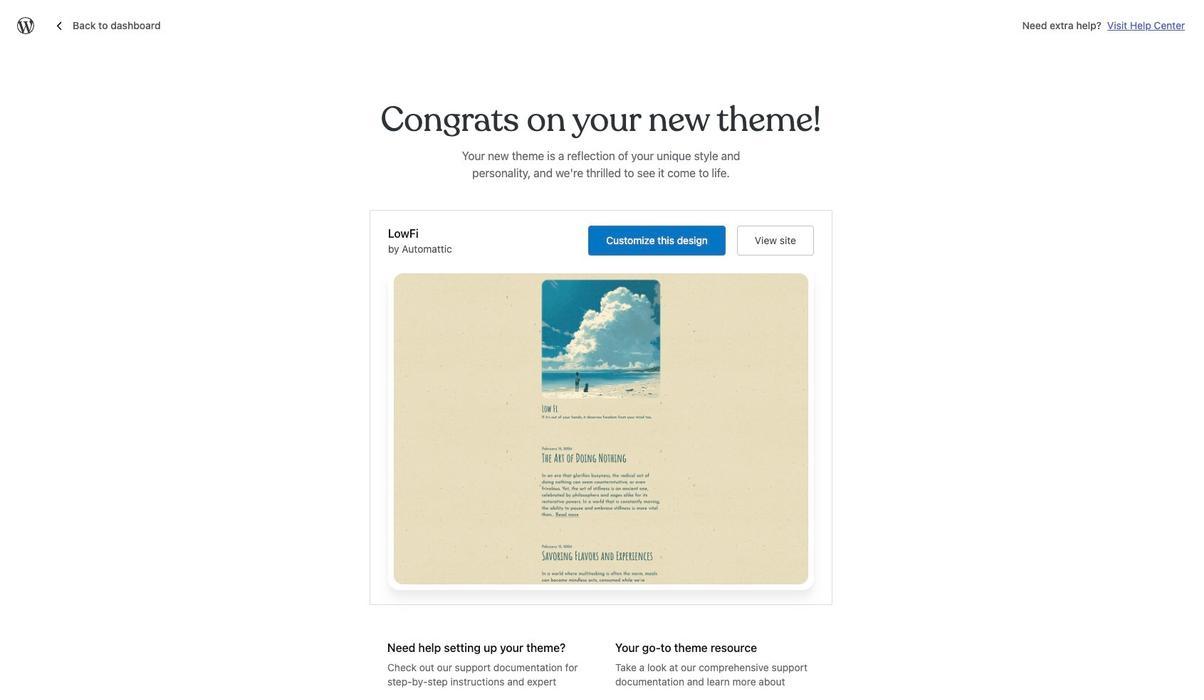 Task type: describe. For each thing, give the bounding box(es) containing it.
my shopping cart image
[[1079, 17, 1096, 34]]



Task type: vqa. For each thing, say whether or not it's contained in the screenshot.
My shopping cart "image"
yes



Task type: locate. For each thing, give the bounding box(es) containing it.
manage your notifications image
[[1169, 16, 1188, 36]]

manage your sites image
[[6, 17, 23, 34]]

lowfi's icon image
[[394, 274, 809, 585]]

update your profile, personal settings, and more image
[[1107, 17, 1124, 34]]

help image
[[1138, 17, 1155, 34]]



